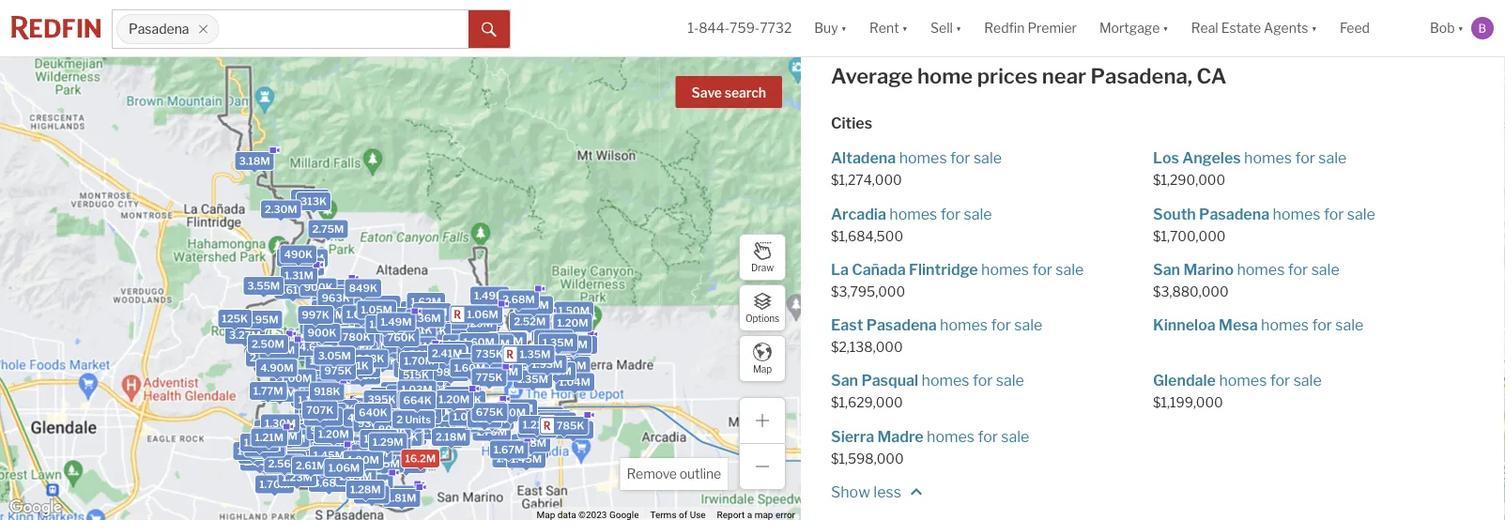 Task type: describe. For each thing, give the bounding box(es) containing it.
san for san pasqual
[[831, 372, 858, 390]]

1.15m up 1.09m
[[448, 390, 477, 402]]

▾ for mortgage ▾
[[1163, 20, 1169, 36]]

1.15m up 1.42m
[[538, 413, 567, 425]]

kinneloa
[[1153, 316, 1216, 334]]

1.15m down 811k
[[404, 340, 433, 352]]

$1,684,500
[[831, 228, 904, 244]]

for inside san marino homes for sale $3,880,000
[[1288, 260, 1308, 279]]

1 vertical spatial 3.68m
[[313, 477, 346, 489]]

1 vertical spatial 938k
[[358, 417, 386, 430]]

$1,629,000
[[831, 395, 903, 411]]

pasadena for east pasadena
[[867, 316, 937, 334]]

mortgage ▾ button
[[1088, 0, 1180, 56]]

1.46m
[[447, 418, 478, 430]]

0 vertical spatial 3.68m
[[557, 424, 590, 436]]

1.20m up the 1.34m
[[462, 317, 493, 330]]

2.88m
[[404, 317, 436, 329]]

1.06m down 2.08m
[[244, 456, 276, 468]]

0 horizontal spatial 800k
[[368, 355, 397, 367]]

591k
[[343, 360, 369, 372]]

1 vertical spatial 675k
[[476, 406, 504, 418]]

1 vertical spatial 2.55m
[[375, 440, 407, 452]]

1.35m down "1.14m"
[[517, 373, 548, 386]]

0 horizontal spatial 2.50m
[[252, 338, 284, 351]]

1.04m down 770k at bottom left
[[345, 362, 376, 375]]

811k
[[408, 324, 432, 336]]

1.20m up 685k
[[311, 421, 342, 433]]

sale inside the los angeles homes for sale $1,290,000
[[1319, 149, 1347, 167]]

los
[[1153, 149, 1179, 167]]

1.35m up 1.25m
[[380, 308, 411, 320]]

for inside 'south pasadena homes for sale $1,700,000'
[[1324, 205, 1344, 223]]

770k
[[350, 344, 378, 357]]

$1,290,000
[[1153, 172, 1226, 188]]

2.78m
[[297, 386, 329, 399]]

750k
[[390, 431, 418, 443]]

1.61m
[[278, 284, 308, 296]]

1 horizontal spatial 1.21m
[[523, 419, 552, 431]]

real estate agents ▾
[[1192, 20, 1318, 36]]

1.60m down 1.74m
[[251, 438, 283, 450]]

3.20m
[[273, 433, 306, 445]]

1.15m down 1.13m
[[366, 349, 395, 361]]

1 vertical spatial 1.50m
[[244, 437, 275, 449]]

0 vertical spatial 4
[[379, 404, 386, 416]]

0 horizontal spatial 2.55m
[[301, 391, 333, 403]]

1.74m
[[258, 423, 289, 435]]

1 vertical spatial 1.39m
[[380, 342, 411, 355]]

2.30m
[[265, 203, 297, 216]]

983k
[[326, 293, 354, 305]]

1.29m
[[373, 436, 403, 448]]

1.26m
[[318, 428, 349, 440]]

sell ▾
[[931, 20, 962, 36]]

1.83m
[[256, 430, 287, 442]]

homes inside glendale homes for sale $1,199,000
[[1219, 372, 1267, 390]]

1.60m down 1.08m
[[463, 336, 495, 348]]

mesa
[[1219, 316, 1258, 334]]

590k
[[343, 336, 371, 348]]

788k
[[364, 425, 392, 437]]

sell ▾ button
[[931, 0, 962, 56]]

1 vertical spatial 1.77m
[[253, 385, 283, 397]]

1 horizontal spatial 1.95m
[[463, 357, 494, 369]]

sale inside altadena homes for sale $1,274,000
[[974, 149, 1002, 167]]

0 horizontal spatial 1.38m
[[237, 445, 268, 457]]

1 vertical spatial 1.55m
[[503, 402, 534, 414]]

1 vertical spatial 1.47m
[[542, 416, 572, 428]]

664k
[[403, 395, 432, 407]]

1 vertical spatial 1.53m
[[299, 401, 329, 413]]

0 vertical spatial 980k
[[436, 366, 465, 378]]

$1,199,000
[[1153, 395, 1224, 411]]

0 horizontal spatial 3.05m
[[283, 454, 316, 466]]

2.20m
[[359, 319, 391, 331]]

9 units
[[356, 400, 391, 412]]

704k
[[454, 394, 482, 406]]

1.15m up 1.61m
[[291, 256, 320, 269]]

0 horizontal spatial 1.37m
[[447, 338, 477, 350]]

search
[[725, 85, 766, 101]]

▾ for bob ▾
[[1458, 20, 1464, 36]]

1 vertical spatial 4
[[385, 427, 392, 439]]

925k up 750k at the left of page
[[390, 417, 418, 430]]

2 horizontal spatial 2.50m
[[358, 401, 391, 413]]

1.02m
[[446, 394, 477, 406]]

849k
[[349, 282, 378, 294]]

1 vertical spatial 1.43m
[[246, 443, 277, 455]]

0 horizontal spatial 1.01m
[[304, 319, 334, 332]]

for inside glendale homes for sale $1,199,000
[[1270, 372, 1291, 390]]

2 vertical spatial 900k
[[351, 445, 380, 457]]

remove outline button
[[620, 458, 728, 490]]

google image
[[5, 496, 67, 520]]

pasadena,
[[1091, 63, 1193, 88]]

0 horizontal spatial 963k
[[322, 292, 350, 304]]

$3,795,000
[[831, 284, 905, 300]]

1.04m down 710k
[[313, 309, 345, 321]]

near
[[1042, 63, 1087, 88]]

580k
[[398, 392, 427, 404]]

1.17m
[[408, 374, 436, 387]]

3.03m
[[355, 447, 388, 460]]

1 horizontal spatial 963k
[[356, 352, 384, 365]]

0 vertical spatial 1.47m
[[403, 344, 434, 356]]

la cañada flintridge homes for sale $3,795,000
[[831, 260, 1084, 300]]

for inside the los angeles homes for sale $1,290,000
[[1296, 149, 1316, 167]]

0 horizontal spatial 775k
[[293, 261, 320, 273]]

1 vertical spatial 775k
[[476, 372, 503, 384]]

1.20m up 2.25m
[[295, 392, 326, 404]]

4.20m
[[378, 412, 411, 424]]

altadena
[[831, 149, 896, 167]]

0 horizontal spatial 865k
[[348, 369, 377, 382]]

1.06m up 700k
[[437, 351, 468, 364]]

save search
[[692, 85, 766, 101]]

buy ▾ button
[[815, 0, 847, 56]]

1 vertical spatial 865k
[[419, 382, 447, 395]]

1 horizontal spatial 2.50m
[[310, 407, 342, 419]]

for inside la cañada flintridge homes for sale $3,795,000
[[1033, 260, 1053, 279]]

1 vertical spatial 3.18m
[[516, 437, 547, 450]]

la
[[831, 260, 849, 279]]

0 vertical spatial 1.16m
[[435, 314, 464, 327]]

1.90m
[[421, 425, 453, 437]]

450k
[[349, 454, 378, 467]]

1 vertical spatial 2.04m
[[339, 471, 372, 483]]

los angeles homes for sale $1,290,000
[[1153, 149, 1347, 188]]

7.80m
[[272, 345, 305, 357]]

1 horizontal spatial 3 units
[[374, 391, 409, 403]]

show l ess
[[831, 483, 905, 501]]

homes right mesa
[[1261, 316, 1309, 334]]

0 vertical spatial 1.39m
[[405, 304, 436, 317]]

0 vertical spatial 4.50m
[[387, 328, 420, 340]]

1.81m
[[387, 492, 416, 504]]

2.43m
[[362, 437, 395, 449]]

555k
[[560, 339, 588, 351]]

685k
[[317, 434, 346, 446]]

2.85m
[[299, 417, 331, 430]]

east pasadena homes for sale $2,138,000
[[831, 316, 1043, 355]]

save
[[692, 85, 722, 101]]

buy ▾ button
[[803, 0, 859, 56]]

313k
[[301, 195, 327, 208]]

rent ▾ button
[[870, 0, 908, 56]]

$1,274,000
[[831, 172, 902, 188]]

1-844-759-7732
[[688, 20, 792, 36]]

1.30m down 811k
[[403, 339, 434, 351]]

1 horizontal spatial 1.53m
[[359, 338, 390, 350]]

1.23m
[[282, 471, 313, 483]]

sale inside east pasadena homes for sale $2,138,000
[[1015, 316, 1043, 334]]

1 horizontal spatial 3
[[374, 391, 381, 403]]

1.06m up 760k
[[370, 318, 401, 330]]

1 horizontal spatial 2.75m
[[368, 458, 400, 470]]

5 ▾ from the left
[[1312, 20, 1318, 36]]

0 vertical spatial 910k
[[310, 338, 337, 350]]

925k down 1.13m
[[367, 349, 395, 361]]

pasqual
[[862, 372, 919, 390]]

1.30m up the 1.23m
[[271, 454, 302, 466]]

redfin premier button
[[973, 0, 1088, 56]]

420k
[[347, 412, 376, 424]]

925k down "1.14m"
[[532, 366, 560, 379]]

1 vertical spatial 3 units
[[305, 405, 340, 417]]

sierra
[[831, 427, 874, 446]]

1.20m up 945k
[[318, 428, 349, 441]]

2.96m
[[390, 459, 422, 471]]

1.30m down the 1.48m
[[538, 333, 570, 345]]

for inside east pasadena homes for sale $2,138,000
[[991, 316, 1011, 334]]

0 horizontal spatial 1.95m
[[248, 314, 279, 326]]

1 vertical spatial 950k
[[471, 404, 500, 416]]

sierra madre homes for sale $1,598,000
[[831, 427, 1030, 467]]

mortgage
[[1100, 20, 1160, 36]]

2.61m
[[296, 460, 326, 472]]

2.08m
[[249, 442, 281, 454]]

0 horizontal spatial 980k
[[391, 428, 419, 441]]

l
[[874, 483, 877, 501]]

homes inside east pasadena homes for sale $2,138,000
[[940, 316, 988, 334]]

madre
[[878, 427, 924, 446]]

2.68m
[[503, 294, 535, 306]]

0 vertical spatial 938k
[[402, 370, 430, 382]]

homes inside san marino homes for sale $3,880,000
[[1237, 260, 1285, 279]]

1 horizontal spatial 950k
[[520, 367, 549, 379]]

1 vertical spatial 2.18m
[[436, 431, 466, 443]]

map button
[[739, 335, 786, 382]]

homes inside the los angeles homes for sale $1,290,000
[[1245, 149, 1292, 167]]

remove
[[627, 466, 677, 482]]

1 horizontal spatial 1.50m
[[558, 305, 590, 317]]



Task type: vqa. For each thing, say whether or not it's contained in the screenshot.
1.01M
yes



Task type: locate. For each thing, give the bounding box(es) containing it.
1 horizontal spatial 1.55m
[[503, 402, 534, 414]]

1.93m down 1.24m
[[532, 358, 563, 370]]

south pasadena homes for sale $1,700,000
[[1153, 205, 1376, 244]]

cities heading
[[831, 113, 1475, 134]]

1 vertical spatial 3.05m
[[283, 454, 316, 466]]

0 horizontal spatial 1.43m
[[246, 443, 277, 455]]

720k
[[366, 415, 393, 427]]

950k
[[520, 367, 549, 379], [471, 404, 500, 416]]

sale inside san pasqual homes for sale $1,629,000
[[996, 372, 1025, 390]]

sale inside sierra madre homes for sale $1,598,000
[[1001, 427, 1030, 446]]

1.43m down 1.83m
[[246, 443, 277, 455]]

1.60m down '895k'
[[522, 423, 553, 435]]

3.70m
[[382, 489, 414, 501]]

san up $1,629,000
[[831, 372, 858, 390]]

980k
[[436, 366, 465, 378], [391, 428, 419, 441]]

redfin premier
[[985, 20, 1077, 36]]

963k up 845k
[[322, 292, 350, 304]]

0 horizontal spatial 2.18m
[[436, 431, 466, 443]]

0 vertical spatial 2.18m
[[541, 365, 572, 378]]

1 vertical spatial 1.93m
[[308, 411, 339, 423]]

san for san marino
[[1153, 260, 1181, 279]]

0 horizontal spatial 4.50m
[[272, 452, 305, 464]]

buy
[[815, 20, 838, 36]]

775k up 704k
[[476, 372, 503, 384]]

412k
[[413, 374, 439, 386]]

east
[[831, 316, 863, 334]]

homes right flintridge
[[982, 260, 1029, 279]]

1 vertical spatial 1.49m
[[381, 316, 412, 328]]

1 horizontal spatial 2.55m
[[375, 440, 407, 452]]

sell
[[931, 20, 953, 36]]

3 up 2.85m
[[305, 405, 312, 417]]

homes down the los angeles homes for sale $1,290,000
[[1273, 205, 1321, 223]]

homes
[[899, 149, 947, 167], [1245, 149, 1292, 167], [890, 205, 938, 223], [1273, 205, 1321, 223], [982, 260, 1029, 279], [1237, 260, 1285, 279], [940, 316, 988, 334], [1261, 316, 1309, 334], [922, 372, 970, 390], [1219, 372, 1267, 390], [927, 427, 975, 446]]

1.04m down 2.19m
[[559, 376, 591, 388]]

1.31m
[[285, 270, 314, 282], [470, 411, 499, 423], [477, 414, 507, 426]]

4.50m down 1.68m
[[387, 328, 420, 340]]

9
[[356, 400, 363, 412]]

949k
[[309, 382, 337, 394]]

for inside altadena homes for sale $1,274,000
[[950, 149, 971, 167]]

1.93m up 1.26m
[[308, 411, 339, 423]]

1.60m down 1.24m
[[520, 351, 551, 364]]

1 vertical spatial 900k
[[308, 327, 337, 339]]

1.20m up 1.61m
[[293, 252, 324, 265]]

rent
[[870, 20, 899, 36]]

2.04m down 645k
[[339, 471, 372, 483]]

pasadena for south pasadena
[[1199, 205, 1270, 223]]

for inside san pasqual homes for sale $1,629,000
[[973, 372, 993, 390]]

790k
[[409, 360, 437, 373]]

1 vertical spatial 1.21m
[[255, 431, 284, 444]]

0 horizontal spatial 1.53m
[[299, 401, 329, 413]]

0 vertical spatial 1.55m
[[361, 344, 392, 356]]

2.58m
[[254, 339, 286, 351]]

2.25m
[[311, 405, 343, 417]]

0 vertical spatial 963k
[[322, 292, 350, 304]]

1.01m up 4.62m
[[304, 319, 334, 332]]

1 horizontal spatial 1.47m
[[542, 416, 572, 428]]

2.00m
[[466, 362, 499, 374]]

san up $3,880,000
[[1153, 260, 1181, 279]]

1.55m right 903k
[[503, 402, 534, 414]]

7732
[[760, 20, 792, 36]]

1 vertical spatial 910k
[[311, 425, 337, 437]]

1.55m
[[361, 344, 392, 356], [503, 402, 534, 414]]

1 horizontal spatial 3.18m
[[516, 437, 547, 450]]

▾ right buy at the top of the page
[[841, 20, 847, 36]]

2.55m
[[301, 391, 333, 403], [375, 440, 407, 452]]

▾ for rent ▾
[[902, 20, 908, 36]]

1.01m
[[376, 311, 406, 323], [304, 319, 334, 332]]

2.04m down 1.85m
[[456, 365, 489, 377]]

1.49m up 1.08m
[[474, 290, 505, 302]]

0 vertical spatial 1.50m
[[558, 305, 590, 317]]

sale inside san marino homes for sale $3,880,000
[[1312, 260, 1340, 279]]

1 horizontal spatial 1.32m
[[513, 361, 544, 373]]

1 vertical spatial 1.16m
[[298, 394, 327, 406]]

1.53m down 2.78m
[[299, 401, 329, 413]]

mortgage ▾ button
[[1100, 0, 1169, 56]]

sale inside 'south pasadena homes for sale $1,700,000'
[[1348, 205, 1376, 223]]

0 vertical spatial 1.38m
[[313, 426, 344, 438]]

1.06m down 945k
[[328, 462, 360, 474]]

1.50m down 1.74m
[[244, 437, 275, 449]]

0 vertical spatial san
[[1153, 260, 1181, 279]]

0 horizontal spatial 640k
[[359, 407, 388, 419]]

1.53m down the 2.20m
[[359, 338, 390, 350]]

0 vertical spatial 900k
[[304, 281, 333, 294]]

▾ right bob
[[1458, 20, 1464, 36]]

1.39m down 1.13m
[[380, 342, 411, 355]]

395k
[[368, 393, 396, 406]]

800k up 2.19m
[[560, 341, 589, 353]]

▾ for sell ▾
[[956, 20, 962, 36]]

homes down 'south pasadena homes for sale $1,700,000'
[[1237, 260, 1285, 279]]

3 ▾ from the left
[[956, 20, 962, 36]]

3.05m up 975k
[[318, 350, 351, 362]]

0 vertical spatial 990k
[[381, 316, 410, 328]]

1.20m up 1.09m
[[439, 394, 470, 406]]

1 vertical spatial 963k
[[356, 352, 384, 365]]

2.75m
[[312, 223, 344, 235], [368, 458, 400, 470]]

0 horizontal spatial 3.18m
[[239, 155, 270, 167]]

0 horizontal spatial 1.49m
[[381, 316, 412, 328]]

910k down 915k at bottom left
[[310, 338, 337, 350]]

None search field
[[219, 10, 469, 48]]

1.03m
[[281, 252, 312, 264], [326, 289, 357, 301], [346, 309, 377, 321], [310, 355, 341, 367], [401, 384, 433, 396]]

2.50m
[[252, 338, 284, 351], [358, 401, 391, 413], [310, 407, 342, 419]]

draw button
[[739, 234, 786, 281]]

1.39m up 2.88m
[[405, 304, 436, 317]]

3.10m
[[358, 478, 389, 490]]

1 horizontal spatial 800k
[[560, 341, 589, 353]]

1.24m
[[546, 337, 576, 349]]

1 horizontal spatial 865k
[[419, 382, 447, 395]]

units
[[481, 349, 506, 361], [394, 385, 420, 397], [383, 391, 409, 403], [365, 400, 391, 412], [324, 403, 350, 416], [481, 404, 507, 416], [388, 404, 414, 416], [379, 405, 405, 417], [314, 405, 340, 417], [363, 409, 389, 421], [365, 412, 391, 424], [405, 414, 431, 426], [365, 415, 391, 427], [394, 427, 420, 439], [397, 430, 423, 442], [353, 440, 379, 452]]

$1,700,000
[[1153, 228, 1226, 244]]

map region
[[0, 0, 900, 520]]

4 units
[[379, 404, 414, 416], [385, 427, 420, 439]]

515k
[[403, 369, 429, 381]]

submit search image
[[482, 22, 497, 37]]

2.18m
[[541, 365, 572, 378], [436, 431, 466, 443]]

homes inside sierra madre homes for sale $1,598,000
[[927, 427, 975, 446]]

2 horizontal spatial pasadena
[[1199, 205, 1270, 223]]

sale inside la cañada flintridge homes for sale $3,795,000
[[1056, 260, 1084, 279]]

903k
[[474, 405, 502, 417]]

glendale homes for sale $1,199,000
[[1153, 372, 1322, 411]]

1.32m up 949k
[[311, 366, 342, 379]]

homes right altadena
[[899, 149, 947, 167]]

3.55m
[[247, 280, 280, 292], [248, 280, 280, 293]]

pasadena down the los angeles homes for sale $1,290,000
[[1199, 205, 1270, 223]]

1.47m up 790k
[[403, 344, 434, 356]]

1.95m right 2.41m
[[463, 357, 494, 369]]

1.84m
[[487, 366, 518, 378]]

0 horizontal spatial 2.04m
[[339, 471, 372, 483]]

4 ▾ from the left
[[1163, 20, 1169, 36]]

3 up 1.78m
[[374, 391, 381, 403]]

1.38m down 1.83m
[[237, 445, 268, 457]]

2.18m down 1.24m
[[541, 365, 572, 378]]

2
[[472, 349, 478, 361], [385, 385, 392, 397], [316, 403, 322, 416], [472, 404, 479, 416], [371, 405, 377, 417], [354, 409, 361, 421], [357, 412, 363, 424], [397, 414, 403, 426], [356, 415, 362, 427], [388, 430, 395, 442], [345, 440, 351, 452]]

3.68m down "2.61m"
[[313, 477, 346, 489]]

925k down 1.25m
[[394, 339, 422, 351]]

homes inside altadena homes for sale $1,274,000
[[899, 149, 947, 167]]

bob
[[1430, 20, 1455, 36]]

user photo image
[[1472, 17, 1494, 39]]

1.30m
[[538, 333, 570, 345], [403, 339, 434, 351], [265, 417, 296, 430], [271, 454, 302, 466]]

1.32m left 2.19m
[[513, 361, 544, 373]]

▾ right "mortgage"
[[1163, 20, 1169, 36]]

1 horizontal spatial 2.04m
[[456, 365, 489, 377]]

1.30m up 1.96m
[[265, 417, 296, 430]]

1.15m down "1.14m"
[[515, 365, 544, 378]]

0 horizontal spatial pasadena
[[129, 21, 189, 37]]

0 horizontal spatial 1.16m
[[298, 394, 327, 406]]

0 vertical spatial 3
[[374, 391, 381, 403]]

2.55m down 625k
[[375, 440, 407, 452]]

620k
[[409, 409, 437, 421]]

0 vertical spatial 2.55m
[[301, 391, 333, 403]]

1.47m up 1.42m
[[542, 416, 572, 428]]

707k
[[306, 404, 334, 416]]

1 horizontal spatial 3.05m
[[318, 350, 351, 362]]

1.77m down 811k
[[409, 339, 439, 351]]

1.39m
[[405, 304, 436, 317], [380, 342, 411, 355]]

0 vertical spatial 3.18m
[[239, 155, 270, 167]]

1 horizontal spatial 1.01m
[[376, 311, 406, 323]]

2.19m
[[556, 360, 587, 372]]

1 vertical spatial 4.50m
[[272, 452, 305, 464]]

remove pasadena image
[[198, 23, 209, 35]]

homes inside la cañada flintridge homes for sale $3,795,000
[[982, 260, 1029, 279]]

1 horizontal spatial 775k
[[476, 372, 503, 384]]

1 vertical spatial san
[[831, 372, 858, 390]]

2.18m down 1.46m
[[436, 431, 466, 443]]

for inside arcadia homes for sale $1,684,500
[[941, 205, 961, 223]]

1.62m
[[411, 296, 441, 308]]

861k
[[330, 454, 357, 466]]

▾ for buy ▾
[[841, 20, 847, 36]]

1.60m down 1.85m
[[454, 362, 486, 374]]

0 horizontal spatial 1.50m
[[244, 437, 275, 449]]

0 vertical spatial 1.21m
[[523, 419, 552, 431]]

homes down east pasadena homes for sale $2,138,000
[[922, 372, 970, 390]]

1.37m
[[519, 299, 549, 312], [447, 338, 477, 350]]

0 vertical spatial 3.05m
[[318, 350, 351, 362]]

0 vertical spatial 1.53m
[[359, 338, 390, 350]]

938k
[[402, 370, 430, 382], [358, 417, 386, 430]]

0 vertical spatial 865k
[[348, 369, 377, 382]]

710k
[[316, 297, 342, 309]]

1.60m up 2.88m
[[395, 305, 427, 317]]

pasadena inside 'south pasadena homes for sale $1,700,000'
[[1199, 205, 1270, 223]]

1.95m up 3.27m
[[248, 314, 279, 326]]

800k down 1.13m
[[368, 355, 397, 367]]

0 vertical spatial 2.75m
[[312, 223, 344, 235]]

1.96m
[[266, 430, 298, 442]]

0 vertical spatial 1.43m
[[345, 333, 376, 345]]

1 vertical spatial 990k
[[364, 419, 393, 431]]

2 units
[[472, 349, 506, 361], [385, 385, 420, 397], [316, 403, 350, 416], [472, 404, 507, 416], [371, 405, 405, 417], [354, 409, 389, 421], [357, 412, 391, 424], [397, 414, 431, 426], [356, 415, 391, 427], [388, 430, 423, 442], [345, 440, 379, 452]]

1 horizontal spatial pasadena
[[867, 316, 937, 334]]

sale inside glendale homes for sale $1,199,000
[[1294, 372, 1322, 390]]

1 horizontal spatial 1.49m
[[474, 290, 505, 302]]

1.77m down 4.90m
[[253, 385, 283, 397]]

san inside san pasqual homes for sale $1,629,000
[[831, 372, 858, 390]]

$2,138,000
[[831, 339, 903, 355]]

1 horizontal spatial 1.77m
[[409, 339, 439, 351]]

490k
[[284, 249, 313, 261]]

▾ right agents
[[1312, 20, 1318, 36]]

options
[[746, 313, 780, 324]]

average home prices near pasadena, ca
[[831, 63, 1227, 88]]

1.37m up 2.52m
[[519, 299, 549, 312]]

1 horizontal spatial 2.18m
[[541, 365, 572, 378]]

1 ▾ from the left
[[841, 20, 847, 36]]

0 vertical spatial 1.37m
[[519, 299, 549, 312]]

3 units
[[374, 391, 409, 403], [305, 405, 340, 417]]

redfin
[[985, 20, 1025, 36]]

▾ right sell
[[956, 20, 962, 36]]

homes inside arcadia homes for sale $1,684,500
[[890, 205, 938, 223]]

1.35m down the 1.63m
[[520, 348, 551, 360]]

0 vertical spatial 950k
[[520, 367, 549, 379]]

1.01m up 1.13m
[[376, 311, 406, 323]]

rent ▾
[[870, 20, 908, 36]]

homes inside san pasqual homes for sale $1,629,000
[[922, 372, 970, 390]]

3.18m down '895k'
[[516, 437, 547, 450]]

1.49m up 760k
[[381, 316, 412, 328]]

0 vertical spatial 4 units
[[379, 404, 414, 416]]

1.35m down the 1.48m
[[543, 336, 574, 349]]

1.20m up 555k
[[557, 317, 588, 329]]

0 horizontal spatial 1.32m
[[311, 366, 342, 379]]

1.36m
[[410, 312, 441, 324]]

▾ right "rent" in the right top of the page
[[902, 20, 908, 36]]

for inside sierra madre homes for sale $1,598,000
[[978, 427, 998, 446]]

0 vertical spatial 1.49m
[[474, 290, 505, 302]]

pasadena
[[129, 21, 189, 37], [1199, 205, 1270, 223], [867, 316, 937, 334]]

0 vertical spatial 2.04m
[[456, 365, 489, 377]]

925k
[[394, 339, 422, 351], [367, 349, 395, 361], [532, 366, 560, 379], [390, 417, 418, 430]]

1.40m
[[373, 337, 404, 350], [264, 344, 295, 357], [391, 388, 422, 401], [313, 444, 344, 456], [496, 453, 528, 465]]

2.41m
[[432, 348, 463, 360]]

homes inside 'south pasadena homes for sale $1,700,000'
[[1273, 205, 1321, 223]]

1 horizontal spatial 640k
[[467, 417, 496, 430]]

0 horizontal spatial san
[[831, 372, 858, 390]]

1 vertical spatial 1.38m
[[237, 445, 268, 457]]

1.38m
[[313, 426, 344, 438], [237, 445, 268, 457]]

1 horizontal spatial 1.43m
[[345, 333, 376, 345]]

outline
[[680, 466, 721, 482]]

altadena homes for sale $1,274,000
[[831, 149, 1002, 188]]

homes down la cañada flintridge homes for sale $3,795,000
[[940, 316, 988, 334]]

pasadena inside east pasadena homes for sale $2,138,000
[[867, 316, 937, 334]]

875k
[[358, 418, 386, 430]]

marino
[[1184, 260, 1234, 279]]

buy ▾
[[815, 20, 847, 36]]

bob ▾
[[1430, 20, 1464, 36]]

3.05m up the 1.23m
[[283, 454, 316, 466]]

1.06m up 1.85m
[[467, 308, 499, 321]]

12.5m
[[411, 402, 442, 414]]

0 horizontal spatial 938k
[[358, 417, 386, 430]]

1 vertical spatial 2.75m
[[368, 458, 400, 470]]

916k
[[327, 403, 354, 415]]

3 units up 4.20m
[[374, 391, 409, 403]]

homes right the madre
[[927, 427, 975, 446]]

495k
[[401, 394, 430, 406]]

san pasqual homes for sale $1,629,000
[[831, 372, 1025, 411]]

homes down altadena homes for sale $1,274,000 at the top of the page
[[890, 205, 938, 223]]

1.56m
[[562, 339, 593, 351]]

1.60m
[[395, 305, 427, 317], [463, 336, 495, 348], [520, 351, 551, 364], [454, 362, 486, 374], [522, 423, 553, 435], [251, 438, 283, 450]]

feed
[[1340, 20, 1370, 36]]

san inside san marino homes for sale $3,880,000
[[1153, 260, 1181, 279]]

980k down 2.41m
[[436, 366, 465, 378]]

6 ▾ from the left
[[1458, 20, 1464, 36]]

1 vertical spatial 1.95m
[[463, 357, 494, 369]]

0 horizontal spatial 3
[[305, 405, 312, 417]]

$1,598,000
[[831, 451, 904, 467]]

1 vertical spatial 1.37m
[[447, 338, 477, 350]]

645k
[[349, 455, 378, 467]]

3.68m down '895k'
[[557, 424, 590, 436]]

1 horizontal spatial 1.16m
[[435, 314, 464, 327]]

1.20m down 1.83m
[[242, 449, 273, 461]]

1 horizontal spatial 1.37m
[[519, 299, 549, 312]]

0 vertical spatial 800k
[[560, 341, 589, 353]]

0 vertical spatial 675k
[[345, 345, 373, 357]]

premier
[[1028, 20, 1077, 36]]

2 ▾ from the left
[[902, 20, 908, 36]]

2 vertical spatial pasadena
[[867, 316, 937, 334]]

1.20m right "610k"
[[496, 407, 527, 419]]

1.15m
[[291, 256, 320, 269], [559, 338, 588, 351], [404, 340, 433, 352], [366, 349, 395, 361], [515, 365, 544, 378], [448, 390, 477, 402], [538, 413, 567, 425]]

1.28m
[[295, 193, 326, 205], [398, 323, 429, 335], [536, 328, 566, 340], [479, 338, 510, 350], [393, 350, 423, 363], [269, 459, 300, 471], [350, 484, 381, 496]]

125k
[[222, 313, 248, 325]]

1.15m up 2.19m
[[559, 338, 588, 351]]

910k down 2.25m
[[311, 425, 337, 437]]

0 vertical spatial 1.93m
[[532, 358, 563, 370]]

675k
[[345, 345, 373, 357], [476, 406, 504, 418]]

pasadena up $2,138,000
[[867, 316, 937, 334]]

1.04m up "1.14m"
[[492, 335, 523, 347]]

1 horizontal spatial 938k
[[402, 370, 430, 382]]

1 horizontal spatial 4.50m
[[387, 328, 420, 340]]

1 vertical spatial 4 units
[[385, 427, 420, 439]]

1 horizontal spatial 3.68m
[[557, 424, 590, 436]]

sale inside arcadia homes for sale $1,684,500
[[964, 205, 992, 223]]

1.13m
[[371, 329, 400, 341]]

1.50m
[[558, 305, 590, 317], [244, 437, 275, 449]]

0 vertical spatial 3 units
[[374, 391, 409, 403]]

pasadena left remove pasadena icon
[[129, 21, 189, 37]]

1-844-759-7732 link
[[688, 20, 792, 36]]

1.50m up the 1.63m
[[558, 305, 590, 317]]



